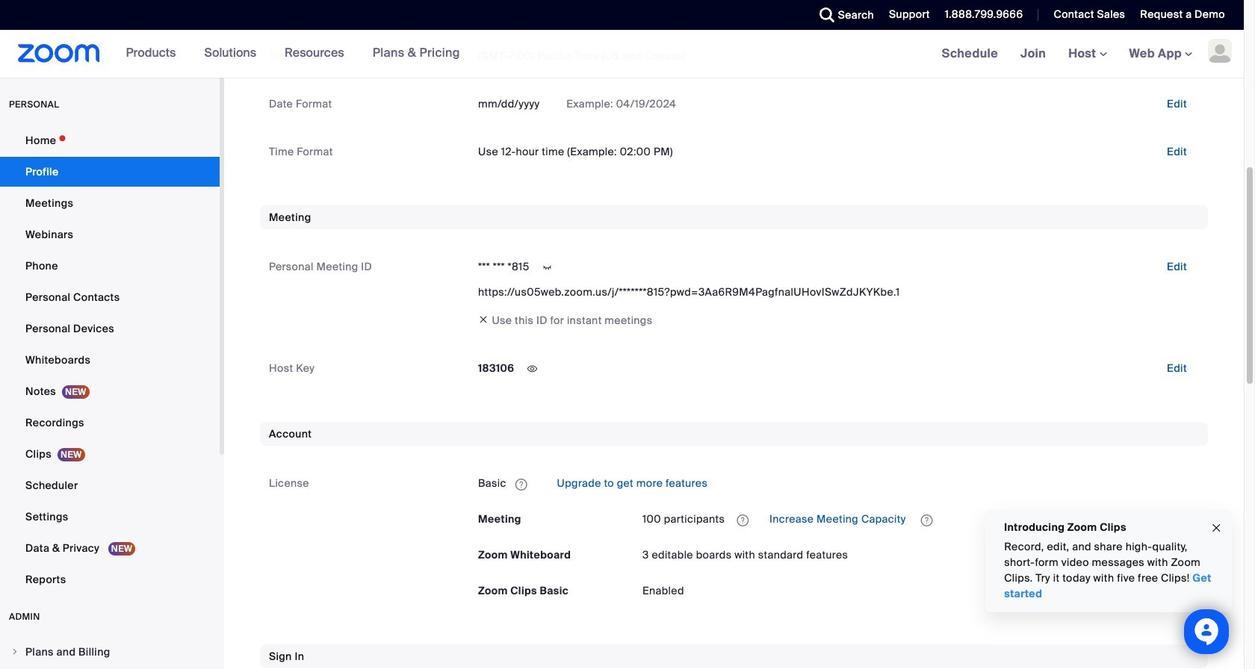 Task type: locate. For each thing, give the bounding box(es) containing it.
menu item
[[0, 638, 220, 667]]

application
[[478, 472, 1200, 496], [643, 508, 1200, 532]]

hide host key image
[[521, 363, 544, 376]]

0 vertical spatial application
[[478, 472, 1200, 496]]

right image
[[10, 648, 19, 657]]

banner
[[0, 30, 1244, 78]]

profile picture image
[[1209, 39, 1232, 63]]



Task type: describe. For each thing, give the bounding box(es) containing it.
zoom logo image
[[18, 44, 100, 63]]

learn more about your license type image
[[514, 480, 529, 490]]

learn more about your meeting license image
[[733, 514, 754, 527]]

personal menu menu
[[0, 126, 220, 596]]

product information navigation
[[100, 30, 472, 78]]

close image
[[1211, 520, 1223, 537]]

1 vertical spatial application
[[643, 508, 1200, 532]]

show personal meeting id image
[[536, 261, 560, 274]]

meetings navigation
[[931, 30, 1244, 78]]



Task type: vqa. For each thing, say whether or not it's contained in the screenshot.
menu item
yes



